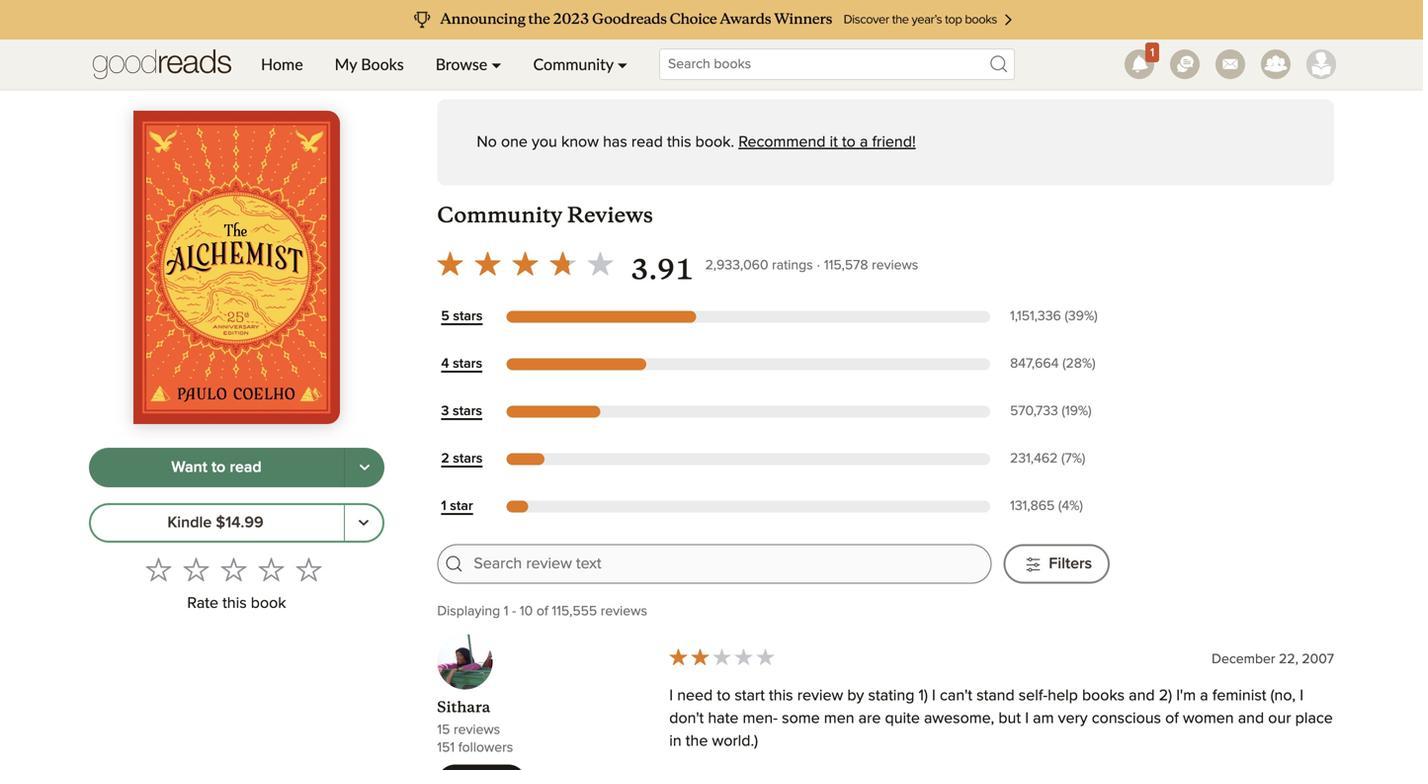 Task type: vqa. For each thing, say whether or not it's contained in the screenshot.


Task type: describe. For each thing, give the bounding box(es) containing it.
want to read button
[[89, 448, 345, 487]]

131,865 (4%)
[[1010, 499, 1083, 513]]

home link
[[245, 40, 319, 89]]

need
[[677, 688, 713, 704]]

231,462
[[1010, 452, 1058, 466]]

stars for 2 stars
[[453, 452, 483, 466]]

(7%)
[[1062, 452, 1086, 466]]

1)
[[919, 688, 928, 704]]

self-
[[1019, 688, 1048, 704]]

rate this book
[[187, 595, 286, 611]]

to inside button
[[211, 459, 226, 475]]

it
[[830, 135, 838, 150]]

Search review text search field
[[474, 553, 979, 576]]

number of ratings and percentage of total ratings element for 5 stars
[[1006, 308, 1110, 326]]

stating
[[868, 688, 915, 704]]

1 horizontal spatial 1
[[504, 605, 509, 619]]

of inside i need to start this review by stating 1) i can't stand self-help books and 2) i'm a feminist (no, i don't hate men- some men are quite awesome, but i am very conscious of women and our place in the world.)
[[1166, 711, 1179, 727]]

in
[[669, 734, 682, 749]]

very
[[1058, 711, 1088, 727]]

browse
[[436, 54, 488, 74]]

i right "(no,"
[[1300, 688, 1304, 704]]

profile image for sithara. image
[[437, 634, 493, 690]]

home
[[261, 54, 303, 74]]

Search by book title or ISBN text field
[[659, 48, 1015, 80]]

help
[[1048, 688, 1078, 704]]

start
[[735, 688, 765, 704]]

my books
[[335, 54, 404, 74]]

awesome,
[[924, 711, 995, 727]]

3.91
[[631, 253, 693, 287]]

this inside i need to start this review by stating 1) i can't stand self-help books and 2) i'm a feminist (no, i don't hate men- some men are quite awesome, but i am very conscious of women and our place in the world.)
[[769, 688, 793, 704]]

hate
[[708, 711, 739, 727]]

browse ▾
[[436, 54, 502, 74]]

don't
[[669, 711, 704, 727]]

rate
[[187, 595, 218, 611]]

by
[[847, 688, 864, 704]]

2 stars
[[441, 452, 483, 466]]

131,865
[[1010, 499, 1055, 513]]

men-
[[743, 711, 778, 727]]

the
[[686, 734, 708, 749]]

1 horizontal spatial this
[[667, 135, 691, 150]]

151
[[437, 741, 455, 755]]

no
[[477, 135, 497, 150]]

stars for 5 stars
[[453, 310, 483, 323]]

115,578 reviews
[[824, 259, 919, 273]]

no one you know has read this book. recommend it to a friend!
[[477, 135, 916, 150]]

rate 2 out of 5 image
[[183, 556, 209, 582]]

review by sithara element
[[437, 634, 1334, 770]]

but
[[999, 711, 1021, 727]]

0 horizontal spatial and
[[1129, 688, 1155, 704]]

book.
[[696, 135, 735, 150]]

browse ▾ link
[[420, 40, 517, 89]]

friend!
[[872, 135, 916, 150]]

are
[[859, 711, 881, 727]]

rating 2 out of 5 image
[[667, 646, 776, 668]]

2,933,060 ratings
[[705, 259, 813, 273]]

(39%)
[[1065, 310, 1098, 323]]

read inside button
[[230, 459, 262, 475]]

to inside i need to start this review by stating 1) i can't stand self-help books and 2) i'm a feminist (no, i don't hate men- some men are quite awesome, but i am very conscious of women and our place in the world.)
[[717, 688, 731, 704]]

sithara
[[437, 698, 490, 717]]

&
[[522, 53, 540, 83]]

1 vertical spatial reviews
[[601, 605, 647, 619]]

ratings
[[772, 259, 813, 273]]

▾ for community ▾
[[618, 54, 628, 74]]

2,933,060
[[705, 259, 769, 273]]

2)
[[1159, 688, 1172, 704]]

book
[[251, 595, 286, 611]]

i left am
[[1025, 711, 1029, 727]]

1 for 1
[[1151, 47, 1155, 59]]

sithara link
[[437, 698, 490, 717]]

community for community ▾
[[533, 54, 614, 74]]

22,
[[1279, 653, 1299, 666]]

number of ratings and percentage of total ratings element for 1 star
[[1006, 497, 1110, 516]]

one
[[501, 135, 528, 150]]

stars for 4 stars
[[453, 357, 482, 371]]

▾ for browse ▾
[[492, 54, 502, 74]]

number of ratings and percentage of total ratings element for 3 stars
[[1006, 403, 1110, 421]]

average rating of 3.91 stars. figure
[[431, 245, 705, 289]]

recommend
[[739, 135, 826, 150]]

filters
[[1049, 556, 1092, 572]]

home image
[[93, 40, 231, 89]]

2
[[441, 452, 449, 466]]

number of ratings and percentage of total ratings element for 4 stars
[[1006, 355, 1110, 374]]

(no,
[[1271, 688, 1296, 704]]



Task type: locate. For each thing, give the bounding box(es) containing it.
2 vertical spatial this
[[769, 688, 793, 704]]

want to read
[[171, 459, 262, 475]]

want
[[171, 459, 207, 475]]

star
[[450, 499, 473, 513]]

rate 1 out of 5 image
[[146, 556, 171, 582]]

▾ left &
[[492, 54, 502, 74]]

a inside i need to start this review by stating 1) i can't stand self-help books and 2) i'm a feminist (no, i don't hate men- some men are quite awesome, but i am very conscious of women and our place in the world.)
[[1200, 688, 1209, 704]]

recommend it to a friend! link
[[739, 135, 916, 150]]

filters button
[[1004, 544, 1110, 584]]

2 horizontal spatial to
[[842, 135, 856, 150]]

rating 3.91 out of 5 image
[[431, 245, 619, 282]]

and left 2)
[[1129, 688, 1155, 704]]

stand
[[977, 688, 1015, 704]]

1 for 1 star
[[441, 499, 446, 513]]

rating 0 out of 5 group
[[140, 550, 328, 588]]

1 vertical spatial to
[[211, 459, 226, 475]]

5 number of ratings and percentage of total ratings element from the top
[[1006, 497, 1110, 516]]

number of ratings and percentage of total ratings element up the 847,664 (28%)
[[1006, 308, 1110, 326]]

847,664
[[1010, 357, 1059, 371]]

this
[[667, 135, 691, 150], [222, 595, 247, 611], [769, 688, 793, 704]]

following
[[545, 57, 649, 83]]

and
[[1129, 688, 1155, 704], [1238, 711, 1264, 727]]

review
[[797, 688, 843, 704]]

women
[[1183, 711, 1234, 727]]

kindle $14.99
[[167, 515, 264, 531]]

know
[[561, 135, 599, 150]]

some
[[782, 711, 820, 727]]

this left book.
[[667, 135, 691, 150]]

0 vertical spatial reviews
[[872, 259, 919, 273]]

community ▾ link
[[517, 40, 644, 89]]

community reviews
[[437, 202, 653, 229]]

number of ratings and percentage of total ratings element containing 131,865 (4%)
[[1006, 497, 1110, 516]]

number of ratings and percentage of total ratings element for 2 stars
[[1006, 450, 1110, 469]]

1 number of ratings and percentage of total ratings element from the top
[[1006, 308, 1110, 326]]

stars right 5
[[453, 310, 483, 323]]

community for community reviews
[[437, 202, 563, 229]]

0 horizontal spatial a
[[860, 135, 868, 150]]

0 horizontal spatial this
[[222, 595, 247, 611]]

5 stars
[[441, 310, 483, 323]]

0 vertical spatial a
[[860, 135, 868, 150]]

this right rate on the left bottom of page
[[222, 595, 247, 611]]

4 number of ratings and percentage of total ratings element from the top
[[1006, 450, 1110, 469]]

1 horizontal spatial reviews
[[601, 605, 647, 619]]

of down 2)
[[1166, 711, 1179, 727]]

None search field
[[644, 48, 1031, 80]]

quite
[[885, 711, 920, 727]]

am
[[1033, 711, 1054, 727]]

number of ratings and percentage of total ratings element containing 570,733 (19%)
[[1006, 403, 1110, 421]]

number of ratings and percentage of total ratings element
[[1006, 308, 1110, 326], [1006, 355, 1110, 374], [1006, 403, 1110, 421], [1006, 450, 1110, 469], [1006, 497, 1110, 516]]

friends
[[437, 57, 517, 83]]

1,151,336 (39%)
[[1010, 310, 1098, 323]]

i need to start this review by stating 1) i can't stand self-help books and 2) i'm a feminist (no, i don't hate men- some men are quite awesome, but i am very conscious of women and our place in the world.)
[[669, 688, 1333, 749]]

2 horizontal spatial this
[[769, 688, 793, 704]]

december
[[1212, 653, 1276, 666]]

0 horizontal spatial ▾
[[492, 54, 502, 74]]

stars
[[453, 310, 483, 323], [453, 357, 482, 371], [453, 405, 482, 418], [453, 452, 483, 466]]

0 horizontal spatial to
[[211, 459, 226, 475]]

rate this book element
[[89, 550, 384, 619]]

2 vertical spatial reviews
[[454, 723, 500, 737]]

number of ratings and percentage of total ratings element up 570,733 (19%)
[[1006, 355, 1110, 374]]

-
[[512, 605, 516, 619]]

stars for 3 stars
[[453, 405, 482, 418]]

0 vertical spatial and
[[1129, 688, 1155, 704]]

december 22, 2007
[[1212, 653, 1334, 666]]

number of ratings and percentage of total ratings element containing 847,664 (28%)
[[1006, 355, 1110, 374]]

and down feminist
[[1238, 711, 1264, 727]]

3
[[441, 405, 449, 418]]

1 ▾ from the left
[[492, 54, 502, 74]]

books
[[1082, 688, 1125, 704]]

reviews right 115,555
[[601, 605, 647, 619]]

to right it
[[842, 135, 856, 150]]

15
[[437, 723, 450, 737]]

read right has
[[632, 135, 663, 150]]

2 vertical spatial 1
[[504, 605, 509, 619]]

0 horizontal spatial 1
[[441, 499, 446, 513]]

reviews
[[567, 202, 653, 229]]

i right 1)
[[932, 688, 936, 704]]

1 star
[[441, 499, 473, 513]]

my books link
[[319, 40, 420, 89]]

read up $14.99
[[230, 459, 262, 475]]

1 horizontal spatial and
[[1238, 711, 1264, 727]]

kindle $14.99 link
[[89, 503, 345, 543]]

2 horizontal spatial reviews
[[872, 259, 919, 273]]

10
[[520, 605, 533, 619]]

0 vertical spatial this
[[667, 135, 691, 150]]

world.)
[[712, 734, 758, 749]]

1 button
[[1117, 40, 1162, 89]]

profile image for bob builder. image
[[1307, 49, 1336, 79]]

december 22, 2007 link
[[1212, 653, 1334, 666]]

0 vertical spatial read
[[632, 135, 663, 150]]

to right want
[[211, 459, 226, 475]]

1 vertical spatial a
[[1200, 688, 1209, 704]]

reviews up 'followers'
[[454, 723, 500, 737]]

▾
[[492, 54, 502, 74], [618, 54, 628, 74]]

feminist
[[1213, 688, 1267, 704]]

of right "10"
[[537, 605, 548, 619]]

conscious
[[1092, 711, 1161, 727]]

3 number of ratings and percentage of total ratings element from the top
[[1006, 403, 1110, 421]]

(28%)
[[1063, 357, 1096, 371]]

books
[[361, 54, 404, 74]]

stars right 3
[[453, 405, 482, 418]]

1,151,336
[[1010, 310, 1061, 323]]

1
[[1151, 47, 1155, 59], [441, 499, 446, 513], [504, 605, 509, 619]]

followers
[[458, 741, 513, 755]]

4 stars
[[441, 357, 482, 371]]

115,555
[[552, 605, 597, 619]]

community
[[533, 54, 614, 74], [437, 202, 563, 229]]

can't
[[940, 688, 973, 704]]

0 horizontal spatial read
[[230, 459, 262, 475]]

reviews inside figure
[[872, 259, 919, 273]]

1 horizontal spatial ▾
[[618, 54, 628, 74]]

1 horizontal spatial a
[[1200, 688, 1209, 704]]

a
[[860, 135, 868, 150], [1200, 688, 1209, 704]]

0 vertical spatial community
[[533, 54, 614, 74]]

2,933,060 ratings and 115,578 reviews figure
[[705, 253, 919, 277]]

4
[[441, 357, 449, 371]]

place
[[1296, 711, 1333, 727]]

has
[[603, 135, 627, 150]]

5
[[441, 310, 450, 323]]

0 horizontal spatial of
[[537, 605, 548, 619]]

570,733
[[1010, 405, 1058, 418]]

847,664 (28%)
[[1010, 357, 1096, 371]]

reviews right 115,578
[[872, 259, 919, 273]]

displaying
[[437, 605, 500, 619]]

0 vertical spatial to
[[842, 135, 856, 150]]

number of ratings and percentage of total ratings element containing 231,462 (7%)
[[1006, 450, 1110, 469]]

you
[[532, 135, 557, 150]]

1 vertical spatial read
[[230, 459, 262, 475]]

570,733 (19%)
[[1010, 405, 1092, 418]]

stars right 2
[[453, 452, 483, 466]]

0 horizontal spatial reviews
[[454, 723, 500, 737]]

$14.99
[[216, 515, 264, 531]]

sithara 15 reviews 151 followers
[[437, 698, 513, 755]]

displaying 1 - 10 of 115,555 reviews
[[437, 605, 647, 619]]

3 stars
[[441, 405, 482, 418]]

stars right 4
[[453, 357, 482, 371]]

to
[[842, 135, 856, 150], [211, 459, 226, 475], [717, 688, 731, 704]]

1 horizontal spatial of
[[1166, 711, 1179, 727]]

number of ratings and percentage of total ratings element up 131,865 (4%)
[[1006, 450, 1110, 469]]

▾ up has
[[618, 54, 628, 74]]

1 vertical spatial of
[[1166, 711, 1179, 727]]

231,462 (7%)
[[1010, 452, 1086, 466]]

1 vertical spatial community
[[437, 202, 563, 229]]

reviews inside sithara 15 reviews 151 followers
[[454, 723, 500, 737]]

1 vertical spatial and
[[1238, 711, 1264, 727]]

0 vertical spatial 1
[[1151, 47, 1155, 59]]

this up some
[[769, 688, 793, 704]]

of
[[537, 605, 548, 619], [1166, 711, 1179, 727]]

rate 4 out of 5 image
[[258, 556, 284, 582]]

2 number of ratings and percentage of total ratings element from the top
[[1006, 355, 1110, 374]]

1 inside 1 dropdown button
[[1151, 47, 1155, 59]]

1 vertical spatial 1
[[441, 499, 446, 513]]

rate 3 out of 5 image
[[221, 556, 247, 582]]

number of ratings and percentage of total ratings element up 231,462 (7%) at the bottom
[[1006, 403, 1110, 421]]

rate 5 out of 5 image
[[296, 556, 322, 582]]

1 vertical spatial this
[[222, 595, 247, 611]]

1 horizontal spatial to
[[717, 688, 731, 704]]

115,578
[[824, 259, 868, 273]]

friends & following
[[437, 53, 649, 83]]

our
[[1269, 711, 1291, 727]]

0 vertical spatial of
[[537, 605, 548, 619]]

1 horizontal spatial read
[[632, 135, 663, 150]]

number of ratings and percentage of total ratings element down 231,462 (7%) at the bottom
[[1006, 497, 1110, 516]]

number of ratings and percentage of total ratings element containing 1,151,336 (39%)
[[1006, 308, 1110, 326]]

men
[[824, 711, 855, 727]]

my
[[335, 54, 357, 74]]

2 horizontal spatial 1
[[1151, 47, 1155, 59]]

kindle
[[167, 515, 212, 531]]

a right i'm
[[1200, 688, 1209, 704]]

a left friend!
[[860, 135, 868, 150]]

to up hate
[[717, 688, 731, 704]]

2 vertical spatial to
[[717, 688, 731, 704]]

i left need
[[669, 688, 673, 704]]

2 ▾ from the left
[[618, 54, 628, 74]]



